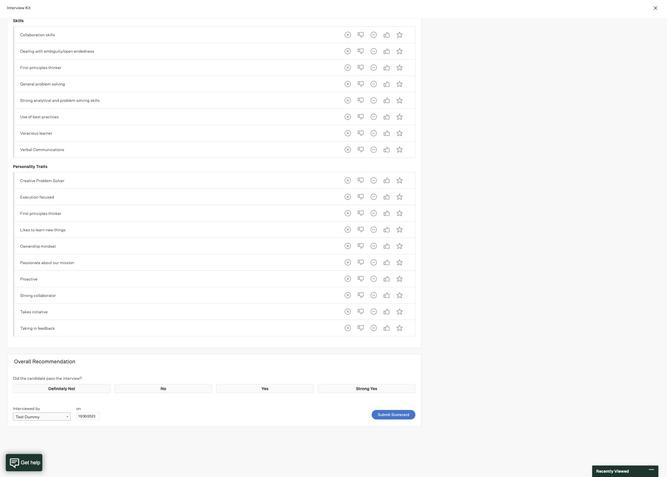 Task type: vqa. For each thing, say whether or not it's contained in the screenshot.
Configure IMAGE
no



Task type: locate. For each thing, give the bounding box(es) containing it.
1 definitely not button from the top
[[342, 29, 354, 41]]

recommendation
[[32, 359, 75, 365]]

5 definitely not button from the top
[[342, 95, 354, 106]]

overall
[[14, 359, 31, 365]]

17 tab list from the top
[[342, 306, 405, 318]]

strong yes button for 18th yes button from the bottom
[[394, 29, 405, 41]]

1 definitely not image from the top
[[342, 45, 354, 57]]

9 strong yes image from the top
[[394, 257, 405, 269]]

solver
[[53, 178, 64, 183]]

definitely not button for 9th yes button from the bottom
[[342, 191, 354, 203]]

13 strong yes button from the top
[[394, 241, 405, 252]]

definitely not image for takes initiative
[[342, 306, 354, 318]]

first down dealing
[[20, 65, 29, 70]]

yes image for 15th yes button
[[381, 273, 392, 285]]

4 strong yes image from the top
[[394, 191, 405, 203]]

strong yes button for sixth yes button
[[394, 111, 405, 123]]

1 vertical spatial strong
[[20, 293, 33, 298]]

1 no image from the top
[[355, 45, 367, 57]]

ambiguity/open
[[44, 49, 73, 54]]

no image for first principles thinker
[[355, 208, 367, 219]]

0 vertical spatial thinker
[[48, 65, 61, 70]]

3 yes button from the top
[[381, 62, 392, 73]]

and
[[52, 98, 59, 103]]

4 no button from the top
[[355, 78, 367, 90]]

3 no button from the top
[[355, 62, 367, 73]]

rate
[[93, 4, 101, 8]]

16 definitely not button from the top
[[342, 290, 354, 301]]

mixed button
[[368, 29, 380, 41], [368, 45, 380, 57], [368, 62, 380, 73], [368, 78, 380, 90], [368, 95, 380, 106], [368, 111, 380, 123], [368, 128, 380, 139], [368, 144, 380, 156], [368, 175, 380, 187], [368, 191, 380, 203], [368, 208, 380, 219], [368, 224, 380, 236], [368, 241, 380, 252], [368, 257, 380, 269], [368, 273, 380, 285], [368, 290, 380, 301], [368, 306, 380, 318], [368, 323, 380, 334]]

2 yes button from the top
[[381, 45, 392, 57]]

9 definitely not image from the top
[[342, 306, 354, 318]]

10 strong yes image from the top
[[394, 273, 405, 285]]

5 no image from the top
[[355, 224, 367, 236]]

the right pass
[[56, 376, 62, 381]]

interviewed
[[13, 406, 35, 411]]

no button
[[355, 29, 367, 41], [355, 45, 367, 57], [355, 62, 367, 73], [355, 78, 367, 90], [355, 95, 367, 106], [355, 111, 367, 123], [355, 128, 367, 139], [355, 144, 367, 156], [355, 175, 367, 187], [355, 191, 367, 203], [355, 208, 367, 219], [355, 224, 367, 236], [355, 241, 367, 252], [355, 257, 367, 269], [355, 273, 367, 285], [355, 290, 367, 301], [355, 306, 367, 318], [355, 323, 367, 334]]

strong yes button for 11th yes button from the top of the page
[[394, 208, 405, 219]]

5 yes button from the top
[[381, 95, 392, 106]]

yes
[[262, 386, 269, 391], [370, 386, 377, 391]]

12 mixed button from the top
[[368, 224, 380, 236]]

first for execution focused
[[20, 211, 29, 216]]

definitely not image for ownership mindset
[[342, 241, 354, 252]]

no image
[[355, 45, 367, 57], [355, 62, 367, 73], [355, 95, 367, 106], [355, 111, 367, 123], [355, 144, 367, 156], [355, 175, 367, 187], [355, 191, 367, 203], [355, 257, 367, 269], [355, 273, 367, 285], [355, 290, 367, 301], [355, 323, 367, 334]]

11 mixed button from the top
[[368, 208, 380, 219]]

0 horizontal spatial problem
[[35, 82, 51, 86]]

strong yes button for third yes button
[[394, 62, 405, 73]]

strong yes button for 12th yes button from the bottom of the page
[[394, 128, 405, 139]]

14 strong yes button from the top
[[394, 257, 405, 269]]

strong yes image for takes initiative
[[394, 306, 405, 318]]

5 yes image from the top
[[381, 175, 392, 187]]

strong for strong collaborator
[[20, 293, 33, 298]]

no button for mixed button related to third yes button
[[355, 62, 367, 73]]

passionate about our mission
[[20, 260, 74, 265]]

the
[[20, 376, 26, 381], [56, 376, 62, 381]]

no image for dealing with ambiguity/open endedness
[[355, 45, 367, 57]]

4 yes image from the top
[[381, 144, 392, 156]]

verbal
[[20, 147, 32, 152]]

strong yes image for 13th tab list from the top
[[394, 241, 405, 252]]

definitely not button for 8th yes button
[[342, 144, 354, 156]]

no image for ownership mindset
[[355, 241, 367, 252]]

3 no image from the top
[[355, 95, 367, 106]]

yes image for ownership mindset
[[381, 241, 392, 252]]

17 no button from the top
[[355, 306, 367, 318]]

strong
[[20, 98, 33, 103], [20, 293, 33, 298], [356, 386, 370, 391]]

5 definitely not image from the top
[[342, 175, 354, 187]]

1 vertical spatial skills
[[90, 98, 100, 103]]

no button for 7th yes button from the bottom's mixed button
[[355, 224, 367, 236]]

0 horizontal spatial the
[[20, 376, 26, 381]]

tab list
[[342, 29, 405, 41], [342, 45, 405, 57], [342, 62, 405, 73], [342, 78, 405, 90], [342, 95, 405, 106], [342, 111, 405, 123], [342, 128, 405, 139], [342, 144, 405, 156], [342, 175, 405, 187], [342, 191, 405, 203], [342, 208, 405, 219], [342, 224, 405, 236], [342, 241, 405, 252], [342, 257, 405, 269], [342, 273, 405, 285], [342, 290, 405, 301], [342, 306, 405, 318], [342, 323, 405, 334]]

strong yes image for 4th tab list from the top of the page
[[394, 78, 405, 90]]

mixed button for sixth yes button from the bottom of the page
[[368, 241, 380, 252]]

0 horizontal spatial skills
[[46, 32, 55, 37]]

problem right the and
[[60, 98, 75, 103]]

10 mixed image from the top
[[368, 273, 380, 285]]

1 vertical spatial problem
[[60, 98, 75, 103]]

7 no button from the top
[[355, 128, 367, 139]]

1 mixed image from the top
[[368, 29, 380, 41]]

mixed image for in
[[368, 323, 380, 334]]

in
[[34, 326, 37, 331]]

16 no button from the top
[[355, 290, 367, 301]]

4 no image from the top
[[355, 111, 367, 123]]

mixed image
[[368, 45, 380, 57], [368, 111, 380, 123], [368, 128, 380, 139], [368, 175, 380, 187], [368, 208, 380, 219]]

8 no image from the top
[[355, 257, 367, 269]]

fields
[[48, 4, 58, 8]]

no button for mixed button for sixth yes button from the bottom of the page
[[355, 241, 367, 252]]

3 definitely not image from the top
[[342, 128, 354, 139]]

strong yes
[[356, 386, 377, 391]]

no button for second yes button's mixed button
[[355, 45, 367, 57]]

interviewed by
[[13, 406, 40, 411]]

definitely not image
[[342, 45, 354, 57], [342, 62, 354, 73], [342, 78, 354, 90], [342, 111, 354, 123], [342, 175, 354, 187], [342, 224, 354, 236], [342, 257, 354, 269], [342, 273, 354, 285]]

strong yes image for 15th tab list
[[394, 273, 405, 285]]

2 no image from the top
[[355, 62, 367, 73]]

4 yes image from the top
[[381, 128, 392, 139]]

None text field
[[76, 413, 99, 420]]

definitely not button for 15th yes button
[[342, 273, 354, 285]]

16 strong yes button from the top
[[394, 290, 405, 301]]

0 vertical spatial strong
[[20, 98, 33, 103]]

8 strong yes button from the top
[[394, 144, 405, 156]]

strong yes button
[[394, 29, 405, 41], [394, 45, 405, 57], [394, 62, 405, 73], [394, 78, 405, 90], [394, 95, 405, 106], [394, 111, 405, 123], [394, 128, 405, 139], [394, 144, 405, 156], [394, 175, 405, 187], [394, 191, 405, 203], [394, 208, 405, 219], [394, 224, 405, 236], [394, 241, 405, 252], [394, 257, 405, 269], [394, 273, 405, 285], [394, 290, 405, 301], [394, 306, 405, 318], [394, 323, 405, 334]]

first up likes
[[20, 211, 29, 216]]

7 definitely not button from the top
[[342, 128, 354, 139]]

strong yes image for voracious learner
[[394, 128, 405, 139]]

overall recommendation
[[14, 359, 75, 365]]

strong yes button for 16th yes button
[[394, 290, 405, 301]]

execution focused
[[20, 195, 54, 200]]

mixed button for 16th yes button
[[368, 290, 380, 301]]

2 mixed image from the top
[[368, 62, 380, 73]]

strong yes image for 10th tab list from the bottom
[[394, 175, 405, 187]]

strong yes image for 13th tab list from the bottom of the page
[[394, 111, 405, 123]]

12 tab list from the top
[[342, 224, 405, 236]]

7 yes image from the top
[[381, 208, 392, 219]]

no image for first principles thinker
[[355, 62, 367, 73]]

0 vertical spatial first
[[20, 65, 29, 70]]

9 definitely not button from the top
[[342, 175, 354, 187]]

dealing
[[20, 49, 34, 54]]

5 definitely not image from the top
[[342, 191, 354, 203]]

on.
[[167, 4, 173, 8]]

our
[[53, 260, 59, 265]]

2 no button from the top
[[355, 45, 367, 57]]

no image for likes to learn new things
[[355, 224, 367, 236]]

0 vertical spatial first principles thinker
[[20, 65, 61, 70]]

thinker up things
[[48, 211, 61, 216]]

principles for focused
[[29, 211, 48, 216]]

2 yes image from the top
[[381, 62, 392, 73]]

10 definitely not button from the top
[[342, 191, 354, 203]]

5 strong yes image from the top
[[394, 144, 405, 156]]

voracious learner
[[20, 131, 52, 136]]

first principles thinker down with
[[20, 65, 61, 70]]

11 yes image from the top
[[381, 323, 392, 334]]

mixed image for collaborator
[[368, 290, 380, 301]]

6 no image from the top
[[355, 175, 367, 187]]

1 the from the left
[[20, 376, 26, 381]]

11 no button from the top
[[355, 208, 367, 219]]

yes image
[[381, 45, 392, 57], [381, 78, 392, 90], [381, 111, 392, 123], [381, 128, 392, 139], [381, 224, 392, 236], [381, 241, 392, 252], [381, 290, 392, 301]]

2 tab list from the top
[[342, 45, 405, 57]]

skills
[[46, 32, 55, 37], [90, 98, 100, 103]]

mixed button for second yes button
[[368, 45, 380, 57]]

definitely not button for sixth yes button from the bottom of the page
[[342, 241, 354, 252]]

0 vertical spatial skills
[[46, 32, 55, 37]]

things
[[54, 227, 66, 232]]

strong yes button for 7th yes button from the bottom
[[394, 224, 405, 236]]

definitely not image for learn
[[342, 224, 354, 236]]

passionate
[[20, 260, 40, 265]]

first principles thinker up learn
[[20, 211, 61, 216]]

yes button
[[381, 29, 392, 41], [381, 45, 392, 57], [381, 62, 392, 73], [381, 78, 392, 90], [381, 95, 392, 106], [381, 111, 392, 123], [381, 128, 392, 139], [381, 144, 392, 156], [381, 175, 392, 187], [381, 191, 392, 203], [381, 208, 392, 219], [381, 224, 392, 236], [381, 241, 392, 252], [381, 257, 392, 269], [381, 273, 392, 285], [381, 290, 392, 301], [381, 306, 392, 318], [381, 323, 392, 334]]

1 vertical spatial first
[[20, 211, 29, 216]]

definitely not image
[[342, 29, 354, 41], [342, 95, 354, 106], [342, 128, 354, 139], [342, 144, 354, 156], [342, 191, 354, 203], [342, 208, 354, 219], [342, 241, 354, 252], [342, 290, 354, 301], [342, 306, 354, 318], [342, 323, 354, 334]]

principles down with
[[29, 65, 48, 70]]

interview kit
[[7, 5, 31, 10]]

2 definitely not image from the top
[[342, 95, 354, 106]]

strong yes image for eighth tab list
[[394, 144, 405, 156]]

the right did
[[20, 376, 26, 381]]

all
[[43, 4, 47, 8]]

15 strong yes button from the top
[[394, 273, 405, 285]]

communications
[[33, 147, 64, 152]]

1 principles from the top
[[29, 65, 48, 70]]

no image for passionate about our mission
[[355, 257, 367, 269]]

1 vertical spatial first principles thinker
[[20, 211, 61, 216]]

mixed button for third yes button
[[368, 62, 380, 73]]

strong yes button for 14th yes button from the top
[[394, 257, 405, 269]]

verbal communications
[[20, 147, 64, 152]]

solving up strong analytical and problem solving skills
[[52, 82, 65, 86]]

4 definitely not image from the top
[[342, 111, 354, 123]]

likes
[[20, 227, 30, 232]]

candidate
[[27, 376, 46, 381]]

pass
[[46, 376, 55, 381]]

strong yes image
[[394, 29, 405, 41], [394, 62, 405, 73], [394, 78, 405, 90], [394, 111, 405, 123], [394, 144, 405, 156], [394, 175, 405, 187], [394, 208, 405, 219], [394, 241, 405, 252], [394, 257, 405, 269], [394, 273, 405, 285]]

0 horizontal spatial yes
[[262, 386, 269, 391]]

strong for strong analytical and problem solving skills
[[20, 98, 33, 103]]

a
[[138, 4, 141, 8]]

mixed image for ambiguity/open
[[368, 45, 380, 57]]

mixed image for thinker
[[368, 208, 380, 219]]

11 no image from the top
[[355, 323, 367, 334]]

with
[[35, 49, 43, 54]]

yes image for 14th yes button from the top
[[381, 257, 392, 269]]

principles down the execution focused
[[29, 211, 48, 216]]

submit
[[378, 413, 391, 417]]

test dummy
[[16, 415, 40, 420]]

collaboration
[[20, 32, 45, 37]]

learner
[[39, 131, 52, 136]]

principles
[[29, 65, 48, 70], [29, 211, 48, 216]]

13 definitely not button from the top
[[342, 241, 354, 252]]

9 no button from the top
[[355, 175, 367, 187]]

17 strong yes button from the top
[[394, 306, 405, 318]]

12 mixed image from the top
[[368, 306, 380, 318]]

submit scorecard
[[378, 413, 410, 417]]

6 definitely not image from the top
[[342, 208, 354, 219]]

no image for taking in feedback
[[355, 323, 367, 334]]

0 vertical spatial solving
[[52, 82, 65, 86]]

1 horizontal spatial yes
[[370, 386, 377, 391]]

8 yes image from the top
[[381, 257, 392, 269]]

general
[[20, 82, 35, 86]]

0 horizontal spatial solving
[[52, 82, 65, 86]]

18 definitely not button from the top
[[342, 323, 354, 334]]

11 mixed image from the top
[[368, 290, 380, 301]]

strong yes image for strong collaborator
[[394, 290, 405, 301]]

definitely not button for sixth yes button
[[342, 111, 354, 123]]

solving right the and
[[76, 98, 90, 103]]

thinker down dealing with ambiguity/open endedness
[[48, 65, 61, 70]]

1 no button from the top
[[355, 29, 367, 41]]

definitely not button
[[342, 29, 354, 41], [342, 45, 354, 57], [342, 62, 354, 73], [342, 78, 354, 90], [342, 95, 354, 106], [342, 111, 354, 123], [342, 128, 354, 139], [342, 144, 354, 156], [342, 175, 354, 187], [342, 191, 354, 203], [342, 208, 354, 219], [342, 224, 354, 236], [342, 241, 354, 252], [342, 257, 354, 269], [342, 273, 354, 285], [342, 290, 354, 301], [342, 306, 354, 318], [342, 323, 354, 334]]

dealing with ambiguity/open endedness
[[20, 49, 94, 54]]

definitely not image for strong collaborator
[[342, 290, 354, 301]]

8 strong yes image from the top
[[394, 241, 405, 252]]

creative
[[20, 178, 35, 183]]

collaboration skills
[[20, 32, 55, 37]]

taking
[[20, 326, 33, 331]]

definitely not button for 16th yes button
[[342, 290, 354, 301]]

10 strong yes button from the top
[[394, 191, 405, 203]]

0 vertical spatial principles
[[29, 65, 48, 70]]

12 yes button from the top
[[381, 224, 392, 236]]

15 definitely not button from the top
[[342, 273, 354, 285]]

3 mixed image from the top
[[368, 78, 380, 90]]

5 no image from the top
[[355, 144, 367, 156]]

yes image for use of best practices
[[381, 111, 392, 123]]

2 first principles thinker from the top
[[20, 211, 61, 216]]

1 horizontal spatial the
[[56, 376, 62, 381]]

6 strong yes image from the top
[[394, 175, 405, 187]]

no button for mixed button corresponding to 8th yes button
[[355, 144, 367, 156]]

definitely
[[48, 386, 67, 391]]

definitely not button for fourth yes button from the top
[[342, 78, 354, 90]]

yes image for general problem solving
[[381, 78, 392, 90]]

7 strong yes button from the top
[[394, 128, 405, 139]]

are
[[59, 4, 65, 8]]

opinion
[[152, 4, 166, 8]]

strong yes button for fourth yes button from the top
[[394, 78, 405, 90]]

definitely not image for ambiguity/open
[[342, 45, 354, 57]]

yes image for 14th yes button from the bottom of the page
[[381, 95, 392, 106]]

no image
[[355, 29, 367, 41], [355, 78, 367, 90], [355, 128, 367, 139], [355, 208, 367, 219], [355, 224, 367, 236], [355, 241, 367, 252], [355, 306, 367, 318]]

recently viewed
[[597, 469, 629, 474]]

first for dealing with ambiguity/open endedness
[[20, 65, 29, 70]]

15 yes button from the top
[[381, 273, 392, 285]]

13 mixed image from the top
[[368, 323, 380, 334]]

to
[[31, 227, 35, 232]]

15 no button from the top
[[355, 273, 367, 285]]

learn
[[36, 227, 45, 232]]

strong yes image for dealing with ambiguity/open endedness
[[394, 45, 405, 57]]

3 mixed image from the top
[[368, 128, 380, 139]]

5 yes image from the top
[[381, 224, 392, 236]]

4 strong yes button from the top
[[394, 78, 405, 90]]

test dummy link
[[13, 413, 71, 421]]

yes image for second yes button from the bottom of the page
[[381, 306, 392, 318]]

skills
[[13, 18, 24, 23]]

strong yes image for 16th tab list from the bottom of the page
[[394, 62, 405, 73]]

2 vertical spatial strong
[[356, 386, 370, 391]]

10 no button from the top
[[355, 191, 367, 203]]

mixed image for communications
[[368, 144, 380, 156]]

solving
[[52, 82, 65, 86], [76, 98, 90, 103]]

scorecard
[[392, 413, 410, 417]]

mixed button for sixth yes button
[[368, 111, 380, 123]]

mixed button for 12th yes button from the bottom of the page
[[368, 128, 380, 139]]

thinker
[[48, 65, 61, 70], [48, 211, 61, 216]]

mixed button for second yes button from the bottom of the page
[[368, 306, 380, 318]]

yes image for 1st yes button from the bottom
[[381, 323, 392, 334]]

mixed button for 1st yes button from the bottom
[[368, 323, 380, 334]]

1 horizontal spatial solving
[[76, 98, 90, 103]]

yes image
[[381, 29, 392, 41], [381, 62, 392, 73], [381, 95, 392, 106], [381, 144, 392, 156], [381, 175, 392, 187], [381, 191, 392, 203], [381, 208, 392, 219], [381, 257, 392, 269], [381, 273, 392, 285], [381, 306, 392, 318], [381, 323, 392, 334]]

did the candidate pass the interview?
[[13, 376, 82, 381]]

2 strong yes image from the top
[[394, 62, 405, 73]]

1 vertical spatial principles
[[29, 211, 48, 216]]

problem
[[35, 82, 51, 86], [60, 98, 75, 103]]

2 mixed image from the top
[[368, 111, 380, 123]]

first principles thinker
[[20, 65, 61, 70], [20, 211, 61, 216]]

collaborator
[[34, 293, 56, 298]]

problem right general
[[35, 82, 51, 86]]

1 vertical spatial thinker
[[48, 211, 61, 216]]

5 mixed image from the top
[[368, 144, 380, 156]]

mission
[[60, 260, 74, 265]]

proactive
[[20, 277, 38, 282]]

3 mixed button from the top
[[368, 62, 380, 73]]

strong yes image for execution focused
[[394, 191, 405, 203]]

no button for mixed button related to 12th yes button from the bottom of the page
[[355, 128, 367, 139]]

16 yes button from the top
[[381, 290, 392, 301]]

1 yes image from the top
[[381, 29, 392, 41]]

mixed button for 8th yes button
[[368, 144, 380, 156]]

mixed image
[[368, 29, 380, 41], [368, 62, 380, 73], [368, 78, 380, 90], [368, 95, 380, 106], [368, 144, 380, 156], [368, 191, 380, 203], [368, 224, 380, 236], [368, 241, 380, 252], [368, 257, 380, 269], [368, 273, 380, 285], [368, 290, 380, 301], [368, 306, 380, 318], [368, 323, 380, 334]]

2 yes image from the top
[[381, 78, 392, 90]]

yes image for strong collaborator
[[381, 290, 392, 301]]

3 no image from the top
[[355, 128, 367, 139]]

best
[[33, 114, 41, 119]]

2 strong yes image from the top
[[394, 95, 405, 106]]

no image for proactive
[[355, 273, 367, 285]]

have
[[129, 4, 138, 8]]

strong yes image
[[394, 45, 405, 57], [394, 95, 405, 106], [394, 128, 405, 139], [394, 191, 405, 203], [394, 224, 405, 236], [394, 290, 405, 301], [394, 306, 405, 318], [394, 323, 405, 334]]

7 strong yes image from the top
[[394, 306, 405, 318]]

taking in feedback
[[20, 326, 55, 331]]



Task type: describe. For each thing, give the bounding box(es) containing it.
remember, all fields are optional! only rate attributes you have a clear opinion on.
[[20, 4, 173, 8]]

yes image for voracious learner
[[381, 128, 392, 139]]

definitely not image for thinker
[[342, 62, 354, 73]]

creative problem solver
[[20, 178, 64, 183]]

definitely not image for first principles thinker
[[342, 208, 354, 219]]

submit scorecard link
[[372, 411, 416, 420]]

definitely not
[[48, 386, 75, 391]]

yes image for likes to learn new things
[[381, 224, 392, 236]]

mixed image for to
[[368, 224, 380, 236]]

likes to learn new things
[[20, 227, 66, 232]]

attributes
[[102, 4, 120, 8]]

13 tab list from the top
[[342, 241, 405, 252]]

strong yes image for likes to learn new things
[[394, 224, 405, 236]]

mindset
[[41, 244, 56, 249]]

feedback
[[38, 326, 55, 331]]

clear
[[142, 4, 151, 8]]

no image for use of best practices
[[355, 111, 367, 123]]

1 yes button from the top
[[381, 29, 392, 41]]

remember,
[[20, 4, 42, 8]]

2 yes from the left
[[370, 386, 377, 391]]

13 yes button from the top
[[381, 241, 392, 252]]

interview?
[[63, 376, 82, 381]]

17 yes button from the top
[[381, 306, 392, 318]]

6 tab list from the top
[[342, 111, 405, 123]]

mixed image for about
[[368, 257, 380, 269]]

mixed image for focused
[[368, 191, 380, 203]]

no button for mixed button for 9th yes button from the bottom
[[355, 191, 367, 203]]

1 tab list from the top
[[342, 29, 405, 41]]

focused
[[39, 195, 54, 200]]

6 yes button from the top
[[381, 111, 392, 123]]

definitely not image for taking in feedback
[[342, 323, 354, 334]]

5 tab list from the top
[[342, 95, 405, 106]]

personality
[[13, 164, 35, 169]]

18 tab list from the top
[[342, 323, 405, 334]]

general problem solving
[[20, 82, 65, 86]]

mixed button for 7th yes button from the bottom
[[368, 224, 380, 236]]

no image for voracious learner
[[355, 128, 367, 139]]

definitely not image for best
[[342, 111, 354, 123]]

use
[[20, 114, 27, 119]]

interview
[[7, 5, 24, 10]]

strong analytical and problem solving skills
[[20, 98, 100, 103]]

strong yes button for 9th yes button from the bottom
[[394, 191, 405, 203]]

14 tab list from the top
[[342, 257, 405, 269]]

definitely not image for verbal communications
[[342, 144, 354, 156]]

mixed image for mindset
[[368, 241, 380, 252]]

strong yes image for taking in feedback
[[394, 323, 405, 334]]

definitely not image for solving
[[342, 78, 354, 90]]

no button for 1st yes button from the bottom's mixed button
[[355, 323, 367, 334]]

11 tab list from the top
[[342, 208, 405, 219]]

strong yes button for 15th yes button
[[394, 273, 405, 285]]

definitely not button for 11th yes button from the top of the page
[[342, 208, 354, 219]]

4 yes button from the top
[[381, 78, 392, 90]]

not
[[68, 386, 75, 391]]

did
[[13, 376, 19, 381]]

use of best practices
[[20, 114, 59, 119]]

problem
[[36, 178, 52, 183]]

definitely not button for 14th yes button from the top
[[342, 257, 354, 269]]

strong yes button for 8th yes button
[[394, 144, 405, 156]]

9 yes button from the top
[[381, 175, 392, 187]]

1 horizontal spatial skills
[[90, 98, 100, 103]]

no button for mixed button related to 10th yes button from the bottom
[[355, 175, 367, 187]]

first principles thinker for with
[[20, 65, 61, 70]]

7 tab list from the top
[[342, 128, 405, 139]]

mixed button for fourth yes button from the top
[[368, 78, 380, 90]]

execution
[[20, 195, 39, 200]]

definitely not button for 1st yes button from the bottom
[[342, 323, 354, 334]]

definitely not image for solver
[[342, 175, 354, 187]]

no image for strong collaborator
[[355, 290, 367, 301]]

thinker for learn
[[48, 211, 61, 216]]

definitely not button for 18th yes button from the bottom
[[342, 29, 354, 41]]

1 vertical spatial solving
[[76, 98, 90, 103]]

no image for creative problem solver
[[355, 175, 367, 187]]

definitely not button for 7th yes button from the bottom
[[342, 224, 354, 236]]

0 vertical spatial problem
[[35, 82, 51, 86]]

mixed button for 14th yes button from the top
[[368, 257, 380, 269]]

mixed image for principles
[[368, 62, 380, 73]]

definitely not button for second yes button from the bottom of the page
[[342, 306, 354, 318]]

initiative
[[32, 310, 48, 314]]

4 tab list from the top
[[342, 78, 405, 90]]

yes image for third yes button
[[381, 62, 392, 73]]

definitely not image for execution focused
[[342, 191, 354, 203]]

you
[[121, 4, 128, 8]]

no button for 16th yes button mixed button
[[355, 290, 367, 301]]

mixed image for solver
[[368, 175, 380, 187]]

15 tab list from the top
[[342, 273, 405, 285]]

8 tab list from the top
[[342, 144, 405, 156]]

optional!
[[66, 4, 83, 8]]

strong for strong yes
[[356, 386, 370, 391]]

of
[[28, 114, 32, 119]]

takes
[[20, 310, 31, 314]]

10 tab list from the top
[[342, 191, 405, 203]]

endedness
[[74, 49, 94, 54]]

viewed
[[615, 469, 629, 474]]

strong yes button for second yes button
[[394, 45, 405, 57]]

strong collaborator
[[20, 293, 56, 298]]

test
[[16, 415, 24, 420]]

14 yes button from the top
[[381, 257, 392, 269]]

strong yes image for 5th tab list from the bottom of the page
[[394, 257, 405, 269]]

definitely not button for 14th yes button from the bottom of the page
[[342, 95, 354, 106]]

kit
[[25, 5, 31, 10]]

definitely not button for second yes button
[[342, 45, 354, 57]]

definitely not button for 10th yes button from the bottom
[[342, 175, 354, 187]]

9 tab list from the top
[[342, 175, 405, 187]]

18 yes button from the top
[[381, 323, 392, 334]]

no button for 14th yes button from the top's mixed button
[[355, 257, 367, 269]]

definitely not image for our
[[342, 257, 354, 269]]

new
[[46, 227, 53, 232]]

no button for mixed button corresponding to fourth yes button from the top
[[355, 78, 367, 90]]

takes initiative
[[20, 310, 48, 314]]

mixed image for best
[[368, 111, 380, 123]]

strong yes button for 10th yes button from the bottom
[[394, 175, 405, 187]]

yes image for 10th yes button from the bottom
[[381, 175, 392, 187]]

recently
[[597, 469, 614, 474]]

11 yes button from the top
[[381, 208, 392, 219]]

definitely not image for voracious learner
[[342, 128, 354, 139]]

mixed button for 15th yes button
[[368, 273, 380, 285]]

no image for takes initiative
[[355, 306, 367, 318]]

analytical
[[34, 98, 51, 103]]

no image for collaboration skills
[[355, 29, 367, 41]]

1 yes from the left
[[262, 386, 269, 391]]

no button for mixed button for 15th yes button
[[355, 273, 367, 285]]

traits
[[36, 164, 47, 169]]

no image for execution focused
[[355, 191, 367, 203]]

thinker for solving
[[48, 65, 61, 70]]

10 yes button from the top
[[381, 191, 392, 203]]

no image for general problem solving
[[355, 78, 367, 90]]

close image
[[652, 5, 659, 12]]

2 the from the left
[[56, 376, 62, 381]]

only
[[84, 4, 92, 8]]

personality traits
[[13, 164, 47, 169]]

1 horizontal spatial problem
[[60, 98, 75, 103]]

dummy
[[25, 415, 40, 420]]

mixed image for initiative
[[368, 306, 380, 318]]

about
[[41, 260, 52, 265]]

8 yes button from the top
[[381, 144, 392, 156]]

8 definitely not image from the top
[[342, 273, 354, 285]]

3 tab list from the top
[[342, 62, 405, 73]]

by
[[35, 406, 40, 411]]

7 yes button from the top
[[381, 128, 392, 139]]

ownership mindset
[[20, 244, 56, 249]]

definitely not button for 12th yes button from the bottom of the page
[[342, 128, 354, 139]]

no button for second yes button from the bottom of the page's mixed button
[[355, 306, 367, 318]]

on
[[76, 406, 81, 411]]

practices
[[42, 114, 59, 119]]

no image for strong analytical and problem solving skills
[[355, 95, 367, 106]]

first principles thinker for focused
[[20, 211, 61, 216]]

ownership
[[20, 244, 40, 249]]

16 tab list from the top
[[342, 290, 405, 301]]

voracious
[[20, 131, 39, 136]]

yes image for 11th yes button from the top of the page
[[381, 208, 392, 219]]



